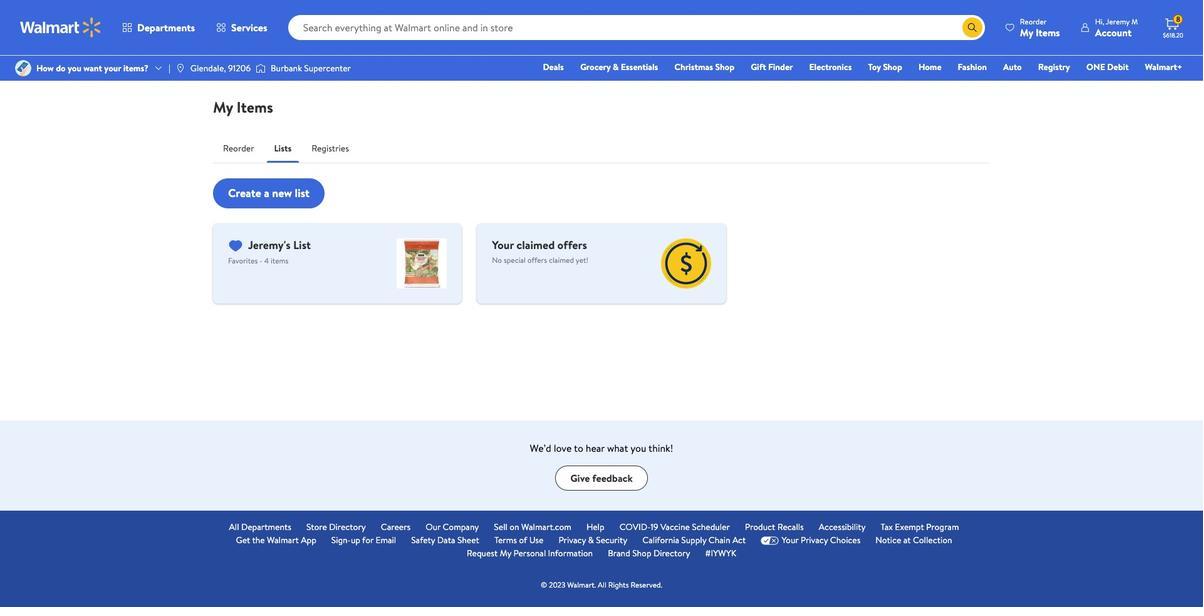 Task type: describe. For each thing, give the bounding box(es) containing it.
your claimed offers no special offers claimed yet!
[[492, 238, 589, 265]]

my items
[[213, 97, 273, 118]]

give feedback button
[[555, 466, 648, 491]]

use
[[529, 535, 544, 547]]

create a new list
[[228, 185, 310, 201]]

sheet
[[458, 535, 479, 547]]

brand
[[608, 548, 630, 560]]

home
[[919, 61, 942, 73]]

#iywyk link
[[705, 548, 737, 561]]

up
[[351, 535, 360, 547]]

walmart image
[[20, 18, 102, 38]]

we'd
[[530, 442, 551, 456]]

sell on walmart.com
[[494, 521, 572, 534]]

8 $618.20
[[1163, 14, 1184, 39]]

do
[[56, 62, 66, 75]]

grocery & essentials
[[580, 61, 658, 73]]

91206
[[228, 62, 251, 75]]

grocery & essentials link
[[575, 60, 664, 74]]

jeremy's
[[248, 238, 291, 253]]

careers
[[381, 521, 411, 534]]

information
[[548, 548, 593, 560]]

fashion
[[958, 61, 987, 73]]

tax exempt program get the walmart app
[[236, 521, 959, 547]]

hear
[[586, 442, 605, 456]]

toy
[[868, 61, 881, 73]]

deals link
[[537, 60, 570, 74]]

essentials
[[621, 61, 658, 73]]

collection
[[913, 535, 952, 547]]

covid-19 vaccine scheduler link
[[620, 521, 730, 535]]

glendale, 91206
[[190, 62, 251, 75]]

sell on walmart.com link
[[494, 521, 572, 535]]

exempt
[[895, 521, 924, 534]]

©
[[541, 580, 547, 591]]

your for claimed
[[492, 238, 514, 253]]

search icon image
[[968, 23, 978, 33]]

items inside reorder my items
[[1036, 25, 1060, 39]]

terms of use
[[494, 535, 544, 547]]

toy shop link
[[863, 60, 908, 74]]

0 vertical spatial offers
[[558, 238, 587, 253]]

lists
[[274, 142, 292, 155]]

create
[[228, 185, 261, 201]]

our
[[426, 521, 441, 534]]

one debit
[[1087, 61, 1129, 73]]

product recalls link
[[745, 521, 804, 535]]

sell
[[494, 521, 508, 534]]

all departments
[[229, 521, 291, 534]]

christmas shop
[[675, 61, 735, 73]]

product recalls
[[745, 521, 804, 534]]

chain
[[709, 535, 731, 547]]

gift finder link
[[745, 60, 799, 74]]

gift
[[751, 61, 766, 73]]

sign-up for email link
[[331, 535, 396, 548]]

help link
[[587, 521, 605, 535]]

get
[[236, 535, 250, 547]]

departments button
[[112, 13, 206, 43]]

0 vertical spatial you
[[68, 62, 81, 75]]

$618.20
[[1163, 31, 1184, 39]]

want
[[84, 62, 102, 75]]

notice at collection request my personal information
[[467, 535, 952, 560]]

0 vertical spatial claimed
[[517, 238, 555, 253]]

give
[[571, 472, 590, 486]]

how
[[36, 62, 54, 75]]

christmas
[[675, 61, 713, 73]]

love
[[554, 442, 572, 456]]

electronics link
[[804, 60, 858, 74]]

store directory
[[306, 521, 366, 534]]

yet!
[[576, 255, 589, 265]]

0 horizontal spatial directory
[[329, 521, 366, 534]]

new
[[272, 185, 292, 201]]

safety
[[411, 535, 435, 547]]

notice at collection link
[[876, 535, 952, 548]]

terms of use link
[[494, 535, 544, 548]]

your
[[104, 62, 121, 75]]

4
[[264, 256, 269, 266]]

a
[[264, 185, 270, 201]]

© 2023 walmart. all rights reserved.
[[541, 580, 663, 591]]

get the walmart app link
[[236, 535, 316, 548]]

Walmart Site-Wide search field
[[288, 15, 985, 40]]

registry link
[[1033, 60, 1076, 74]]

one
[[1087, 61, 1105, 73]]

lists link
[[264, 134, 302, 164]]

account
[[1095, 25, 1132, 39]]

reorder for reorder
[[223, 142, 254, 155]]

gift finder
[[751, 61, 793, 73]]



Task type: locate. For each thing, give the bounding box(es) containing it.
offers
[[558, 238, 587, 253], [528, 255, 547, 265]]

1 vertical spatial claimed
[[549, 255, 574, 265]]

1 vertical spatial &
[[588, 535, 594, 547]]

offers up the yet!
[[558, 238, 587, 253]]

your inside your claimed offers no special offers claimed yet!
[[492, 238, 514, 253]]

0 vertical spatial reorder
[[1020, 16, 1047, 27]]

2 vertical spatial my
[[500, 548, 512, 560]]

services button
[[206, 13, 278, 43]]

1 horizontal spatial reorder
[[1020, 16, 1047, 27]]

special
[[504, 255, 526, 265]]

0 vertical spatial all
[[229, 521, 239, 534]]

your down recalls
[[782, 535, 799, 547]]

0 vertical spatial departments
[[137, 21, 195, 34]]

email
[[376, 535, 396, 547]]

to
[[574, 442, 583, 456]]

0 vertical spatial directory
[[329, 521, 366, 534]]

offers right special
[[528, 255, 547, 265]]

1 horizontal spatial shop
[[715, 61, 735, 73]]

1 vertical spatial departments
[[241, 521, 291, 534]]

shop for christmas
[[715, 61, 735, 73]]

0 horizontal spatial my
[[213, 97, 233, 118]]

my inside notice at collection request my personal information
[[500, 548, 512, 560]]

 image for how do you want your items?
[[15, 60, 31, 76]]

terms
[[494, 535, 517, 547]]

0 vertical spatial &
[[613, 61, 619, 73]]

sign-up for email
[[331, 535, 396, 547]]

1 vertical spatial reorder
[[223, 142, 254, 155]]

directory down california
[[654, 548, 690, 560]]

give feedback
[[571, 472, 633, 486]]

2 horizontal spatial my
[[1020, 25, 1034, 39]]

 image left how
[[15, 60, 31, 76]]

notice
[[876, 535, 902, 547]]

1 vertical spatial all
[[598, 580, 607, 591]]

my down terms
[[500, 548, 512, 560]]

covid-19 vaccine scheduler
[[620, 521, 730, 534]]

you right what
[[631, 442, 647, 456]]

& right 'grocery'
[[613, 61, 619, 73]]

shop right christmas
[[715, 61, 735, 73]]

 image
[[256, 62, 266, 75]]

1 vertical spatial directory
[[654, 548, 690, 560]]

accessibility link
[[819, 521, 866, 535]]

christmas shop link
[[669, 60, 740, 74]]

 image
[[15, 60, 31, 76], [175, 63, 185, 73]]

shop inside christmas shop link
[[715, 61, 735, 73]]

california
[[643, 535, 679, 547]]

walmart+ link
[[1140, 60, 1188, 74]]

directory up sign-
[[329, 521, 366, 534]]

of
[[519, 535, 527, 547]]

1 vertical spatial my
[[213, 97, 233, 118]]

list
[[293, 238, 311, 253]]

0 vertical spatial your
[[492, 238, 514, 253]]

on
[[510, 521, 519, 534]]

your
[[492, 238, 514, 253], [782, 535, 799, 547]]

your privacy choices link
[[761, 535, 861, 548]]

jeremy's list
[[248, 238, 311, 253]]

shop right brand
[[633, 548, 652, 560]]

rights
[[608, 580, 629, 591]]

0 horizontal spatial  image
[[15, 60, 31, 76]]

1 vertical spatial offers
[[528, 255, 547, 265]]

1 horizontal spatial all
[[598, 580, 607, 591]]

product
[[745, 521, 776, 534]]

1 vertical spatial your
[[782, 535, 799, 547]]

 image for glendale, 91206
[[175, 63, 185, 73]]

my inside reorder my items
[[1020, 25, 1034, 39]]

no
[[492, 255, 502, 265]]

sign-
[[331, 535, 351, 547]]

directory
[[329, 521, 366, 534], [654, 548, 690, 560]]

you
[[68, 62, 81, 75], [631, 442, 647, 456]]

glendale,
[[190, 62, 226, 75]]

personal
[[514, 548, 546, 560]]

0 horizontal spatial &
[[588, 535, 594, 547]]

walmart
[[267, 535, 299, 547]]

privacy & security link
[[559, 535, 628, 548]]

1 vertical spatial you
[[631, 442, 647, 456]]

electronics
[[809, 61, 852, 73]]

help
[[587, 521, 605, 534]]

app
[[301, 535, 316, 547]]

our company link
[[426, 521, 479, 535]]

feedback
[[592, 472, 633, 486]]

scheduler
[[692, 521, 730, 534]]

0 horizontal spatial offers
[[528, 255, 547, 265]]

services
[[231, 21, 267, 34]]

1 horizontal spatial items
[[1036, 25, 1060, 39]]

privacy down recalls
[[801, 535, 828, 547]]

0 horizontal spatial all
[[229, 521, 239, 534]]

supercenter
[[304, 62, 351, 75]]

1 horizontal spatial directory
[[654, 548, 690, 560]]

shop
[[715, 61, 735, 73], [883, 61, 902, 73], [633, 548, 652, 560]]

at
[[904, 535, 911, 547]]

favorites - 4 items
[[228, 256, 289, 266]]

home link
[[913, 60, 947, 74]]

company
[[443, 521, 479, 534]]

0 vertical spatial items
[[1036, 25, 1060, 39]]

1 horizontal spatial  image
[[175, 63, 185, 73]]

for
[[362, 535, 374, 547]]

2 horizontal spatial shop
[[883, 61, 902, 73]]

covid-
[[620, 521, 651, 534]]

list
[[295, 185, 310, 201]]

1 horizontal spatial &
[[613, 61, 619, 73]]

1 vertical spatial items
[[237, 97, 273, 118]]

reorder down my items
[[223, 142, 254, 155]]

8
[[1176, 14, 1181, 25]]

shop for brand
[[633, 548, 652, 560]]

all left the rights
[[598, 580, 607, 591]]

shop inside toy shop link
[[883, 61, 902, 73]]

1 privacy from the left
[[559, 535, 586, 547]]

departments up the |
[[137, 21, 195, 34]]

all up get
[[229, 521, 239, 534]]

0 horizontal spatial departments
[[137, 21, 195, 34]]

1 horizontal spatial you
[[631, 442, 647, 456]]

privacy inside privacy & security link
[[559, 535, 586, 547]]

store directory link
[[306, 521, 366, 535]]

1 horizontal spatial my
[[500, 548, 512, 560]]

what
[[607, 442, 628, 456]]

last added fresh vegetable medley blend, 32 oz image
[[397, 239, 447, 289]]

0 vertical spatial my
[[1020, 25, 1034, 39]]

your privacy choices
[[782, 535, 861, 547]]

& for grocery
[[613, 61, 619, 73]]

2 privacy from the left
[[801, 535, 828, 547]]

brand shop directory link
[[608, 548, 690, 561]]

& down the help
[[588, 535, 594, 547]]

privacy choices icon image
[[761, 537, 779, 546]]

hi, jeremy m account
[[1095, 16, 1138, 39]]

your up 'no'
[[492, 238, 514, 253]]

privacy up information
[[559, 535, 586, 547]]

shop right toy
[[883, 61, 902, 73]]

my up auto
[[1020, 25, 1034, 39]]

shop inside brand shop directory link
[[633, 548, 652, 560]]

burbank supercenter
[[271, 62, 351, 75]]

0 horizontal spatial items
[[237, 97, 273, 118]]

departments inside departments popup button
[[137, 21, 195, 34]]

-
[[260, 256, 263, 266]]

reorder up registry
[[1020, 16, 1047, 27]]

registries link
[[302, 134, 359, 164]]

0 horizontal spatial your
[[492, 238, 514, 253]]

walmart.
[[567, 580, 596, 591]]

privacy inside your privacy choices link
[[801, 535, 828, 547]]

reorder inside reorder my items
[[1020, 16, 1047, 27]]

1 horizontal spatial departments
[[241, 521, 291, 534]]

data
[[437, 535, 455, 547]]

claimed left the yet!
[[549, 255, 574, 265]]

& for privacy
[[588, 535, 594, 547]]

my down glendale, 91206
[[213, 97, 233, 118]]

recalls
[[778, 521, 804, 534]]

california supply chain act link
[[643, 535, 746, 548]]

your for privacy
[[782, 535, 799, 547]]

we'd love to hear what you think!
[[530, 442, 673, 456]]

0 horizontal spatial privacy
[[559, 535, 586, 547]]

all departments link
[[229, 521, 291, 535]]

favorites
[[228, 256, 258, 266]]

1 horizontal spatial your
[[782, 535, 799, 547]]

0 horizontal spatial you
[[68, 62, 81, 75]]

 image right the |
[[175, 63, 185, 73]]

departments up "the"
[[241, 521, 291, 534]]

1 horizontal spatial privacy
[[801, 535, 828, 547]]

items up registry
[[1036, 25, 1060, 39]]

think!
[[649, 442, 673, 456]]

Search search field
[[288, 15, 985, 40]]

0 horizontal spatial shop
[[633, 548, 652, 560]]

claimed up special
[[517, 238, 555, 253]]

our company
[[426, 521, 479, 534]]

safety data sheet
[[411, 535, 479, 547]]

you right "do"
[[68, 62, 81, 75]]

0 horizontal spatial reorder
[[223, 142, 254, 155]]

fashion link
[[952, 60, 993, 74]]

registries
[[312, 142, 349, 155]]

burbank
[[271, 62, 302, 75]]

1 horizontal spatial offers
[[558, 238, 587, 253]]

request my personal information link
[[467, 548, 593, 561]]

items down "91206"
[[237, 97, 273, 118]]

reorder for reorder my items
[[1020, 16, 1047, 27]]

the
[[252, 535, 265, 547]]

registry
[[1038, 61, 1070, 73]]

departments inside all departments link
[[241, 521, 291, 534]]

shop for toy
[[883, 61, 902, 73]]

vaccine
[[661, 521, 690, 534]]



Task type: vqa. For each thing, say whether or not it's contained in the screenshot.
the top Directory
yes



